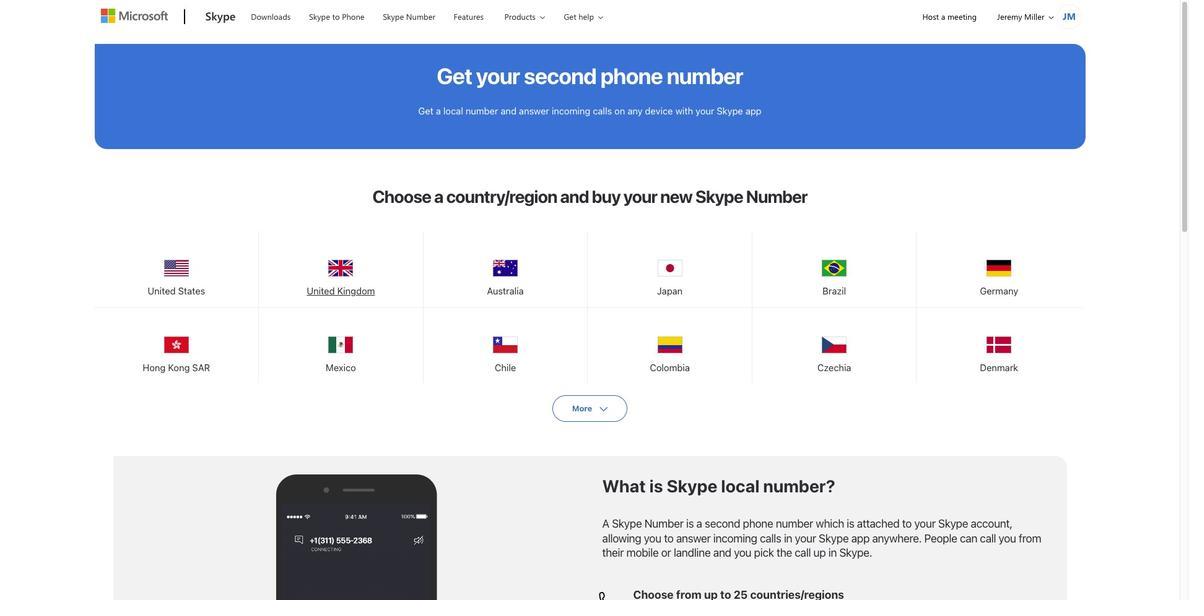 Task type: locate. For each thing, give the bounding box(es) containing it.
country/region
[[446, 187, 557, 207]]

br image
[[822, 257, 847, 281]]

to up the or
[[664, 532, 674, 545]]

0 horizontal spatial united
[[148, 286, 176, 297]]

incoming up pick
[[713, 532, 757, 545]]

0 vertical spatial get
[[564, 11, 576, 22]]

you left pick
[[734, 547, 751, 560]]

calls left on on the right top
[[593, 105, 612, 117]]

answer
[[519, 105, 549, 117], [676, 532, 711, 545]]

you
[[644, 532, 661, 545], [999, 532, 1016, 545], [734, 547, 751, 560]]

2 horizontal spatial get
[[564, 11, 576, 22]]

call
[[980, 532, 996, 545], [795, 547, 811, 560]]

0 vertical spatial local
[[443, 105, 463, 117]]

incoming
[[552, 105, 590, 117], [713, 532, 757, 545]]

mexico
[[326, 362, 356, 374]]

number?
[[763, 476, 835, 497]]

2 horizontal spatial you
[[999, 532, 1016, 545]]

1 vertical spatial answer
[[676, 532, 711, 545]]

1 horizontal spatial to
[[664, 532, 674, 545]]

products button
[[494, 1, 555, 32]]

get for get help
[[564, 11, 576, 22]]

and
[[501, 105, 516, 117], [560, 187, 589, 207], [713, 547, 731, 560]]

choose a country/region and buy your new skype number element
[[94, 232, 1085, 385]]

0 horizontal spatial in
[[784, 532, 792, 545]]

phone up any on the right
[[600, 63, 663, 89]]

to
[[332, 11, 340, 22], [902, 518, 912, 531], [664, 532, 674, 545]]

united states link
[[94, 232, 258, 306]]

2 united from the left
[[307, 286, 335, 297]]

2 vertical spatial get
[[418, 105, 433, 117]]

brazil
[[823, 286, 846, 297]]

1 horizontal spatial phone
[[743, 518, 773, 531]]

1 vertical spatial phone
[[743, 518, 773, 531]]

1 vertical spatial calls
[[760, 532, 781, 545]]

2 vertical spatial number
[[776, 518, 813, 531]]

get a local number and answer incoming calls on any device with your skype app
[[418, 105, 762, 117]]

skype to phone
[[309, 11, 365, 22]]

1 vertical spatial number
[[746, 187, 807, 207]]

you up mobile
[[644, 532, 661, 545]]

to up anywhere.
[[902, 518, 912, 531]]

0 horizontal spatial phone
[[600, 63, 663, 89]]

hong kong sar
[[143, 362, 210, 374]]

people
[[924, 532, 957, 545]]

host
[[922, 11, 939, 22]]

0 vertical spatial in
[[784, 532, 792, 545]]

device
[[645, 105, 673, 117]]

2 horizontal spatial is
[[847, 518, 854, 531]]

is up landline
[[686, 518, 694, 531]]

second
[[524, 63, 596, 89], [705, 518, 740, 531]]

1 vertical spatial incoming
[[713, 532, 757, 545]]

calls
[[593, 105, 612, 117], [760, 532, 781, 545]]

0 horizontal spatial get
[[418, 105, 433, 117]]

sar
[[192, 362, 210, 374]]

in right up
[[828, 547, 837, 560]]

number
[[406, 11, 435, 22], [746, 187, 807, 207], [645, 518, 684, 531]]

calls up pick
[[760, 532, 781, 545]]

1 horizontal spatial calls
[[760, 532, 781, 545]]

number
[[667, 63, 743, 89], [466, 105, 498, 117], [776, 518, 813, 531]]

0 horizontal spatial second
[[524, 63, 596, 89]]

2 vertical spatial and
[[713, 547, 731, 560]]

1 horizontal spatial local
[[721, 476, 760, 497]]

1 horizontal spatial number
[[645, 518, 684, 531]]

0 vertical spatial to
[[332, 11, 340, 22]]

2 vertical spatial number
[[645, 518, 684, 531]]

2 horizontal spatial to
[[902, 518, 912, 531]]

us image
[[164, 257, 189, 281]]

skype.
[[839, 547, 872, 560]]

you down 'account,'
[[999, 532, 1016, 545]]

buy
[[592, 187, 620, 207]]

in up the
[[784, 532, 792, 545]]

is right the what
[[649, 476, 663, 497]]

0 horizontal spatial incoming
[[552, 105, 590, 117]]

united down 'us' icon
[[148, 286, 176, 297]]

1 horizontal spatial number
[[667, 63, 743, 89]]

call down 'account,'
[[980, 532, 996, 545]]

0 horizontal spatial number
[[406, 11, 435, 22]]

1 vertical spatial and
[[560, 187, 589, 207]]

1 vertical spatial app
[[851, 532, 870, 545]]

call left up
[[795, 547, 811, 560]]

number inside a skype number is a second phone number which is attached to your skype account, allowing you to answer incoming calls in your skype app anywhere. people can call you from their mobile or landline and you pick the call up in skype.
[[776, 518, 813, 531]]

a for choose
[[434, 187, 443, 207]]

jeremy
[[997, 11, 1022, 22]]

up
[[813, 547, 826, 560]]

1 horizontal spatial answer
[[676, 532, 711, 545]]

united kingdom link
[[259, 232, 423, 306]]

1 vertical spatial number
[[466, 105, 498, 117]]

a inside a skype number is a second phone number which is attached to your skype account, allowing you to answer incoming calls in your skype app anywhere. people can call you from their mobile or landline and you pick the call up in skype.
[[696, 518, 702, 531]]

local
[[443, 105, 463, 117], [721, 476, 760, 497]]

their
[[602, 547, 624, 560]]

1 horizontal spatial app
[[851, 532, 870, 545]]

1 horizontal spatial and
[[560, 187, 589, 207]]

a inside 'link'
[[941, 11, 945, 22]]

skype
[[205, 9, 236, 24], [309, 11, 330, 22], [383, 11, 404, 22], [717, 105, 743, 117], [695, 187, 743, 207], [667, 476, 717, 497], [612, 518, 642, 531], [938, 518, 968, 531], [819, 532, 849, 545]]

in
[[784, 532, 792, 545], [828, 547, 837, 560]]

czechia
[[817, 362, 851, 374]]

1 vertical spatial to
[[902, 518, 912, 531]]

0 vertical spatial number
[[667, 63, 743, 89]]

allowing
[[602, 532, 641, 545]]

get inside dropdown button
[[564, 11, 576, 22]]

landline
[[674, 547, 711, 560]]

1 horizontal spatial get
[[437, 63, 472, 89]]

products
[[504, 11, 536, 22]]

1 vertical spatial second
[[705, 518, 740, 531]]

gb image
[[328, 257, 353, 281]]

get your second phone number
[[437, 63, 743, 89]]

get for get your second phone number
[[437, 63, 472, 89]]

get for get a local number and answer incoming calls on any device with your skype app
[[418, 105, 433, 117]]

incoming down get your second phone number
[[552, 105, 590, 117]]

features
[[454, 11, 484, 22]]

more
[[572, 404, 592, 414]]

united
[[148, 286, 176, 297], [307, 286, 335, 297]]

second up get a local number and answer incoming calls on any device with your skype app
[[524, 63, 596, 89]]

downloads
[[251, 11, 291, 22]]

united down gb icon
[[307, 286, 335, 297]]

1 horizontal spatial in
[[828, 547, 837, 560]]

0 vertical spatial app
[[745, 105, 762, 117]]

is
[[649, 476, 663, 497], [686, 518, 694, 531], [847, 518, 854, 531]]

any
[[628, 105, 643, 117]]

1 vertical spatial call
[[795, 547, 811, 560]]

get help button
[[553, 1, 613, 32]]

1 horizontal spatial second
[[705, 518, 740, 531]]

get
[[564, 11, 576, 22], [437, 63, 472, 89], [418, 105, 433, 117]]

skype number
[[383, 11, 435, 22]]

your
[[476, 63, 520, 89], [696, 105, 714, 117], [623, 187, 657, 207], [914, 518, 936, 531], [795, 532, 816, 545]]

0 vertical spatial number
[[406, 11, 435, 22]]

2 horizontal spatial and
[[713, 547, 731, 560]]

a
[[941, 11, 945, 22], [436, 105, 441, 117], [434, 187, 443, 207], [696, 518, 702, 531]]

0 vertical spatial second
[[524, 63, 596, 89]]

jeremy miller
[[997, 11, 1044, 22]]

1 horizontal spatial incoming
[[713, 532, 757, 545]]

jp image
[[657, 257, 682, 281]]

phone up pick
[[743, 518, 773, 531]]

1 vertical spatial get
[[437, 63, 472, 89]]

brazil link
[[752, 232, 916, 306]]

2 horizontal spatial number
[[746, 187, 807, 207]]

calls inside a skype number is a second phone number which is attached to your skype account, allowing you to answer incoming calls in your skype app anywhere. people can call you from their mobile or landline and you pick the call up in skype.
[[760, 532, 781, 545]]

0 vertical spatial calls
[[593, 105, 612, 117]]

second down what is skype local number?
[[705, 518, 740, 531]]

get help
[[564, 11, 594, 22]]

0 horizontal spatial and
[[501, 105, 516, 117]]

0 vertical spatial call
[[980, 532, 996, 545]]

what is skype local number?
[[602, 476, 835, 497]]

2 horizontal spatial number
[[776, 518, 813, 531]]

chile
[[495, 362, 516, 374]]

to left 'phone'
[[332, 11, 340, 22]]

is right which
[[847, 518, 854, 531]]

1 united from the left
[[148, 286, 176, 297]]

0 vertical spatial answer
[[519, 105, 549, 117]]

app
[[745, 105, 762, 117], [851, 532, 870, 545]]

1 horizontal spatial is
[[686, 518, 694, 531]]

1 horizontal spatial united
[[307, 286, 335, 297]]

which
[[816, 518, 844, 531]]

co image
[[657, 333, 682, 358]]

1 horizontal spatial call
[[980, 532, 996, 545]]

phone
[[342, 11, 365, 22]]



Task type: vqa. For each thing, say whether or not it's contained in the screenshot.
United States UNITED
yes



Task type: describe. For each thing, give the bounding box(es) containing it.
chile link
[[423, 309, 587, 383]]

0 vertical spatial incoming
[[552, 105, 590, 117]]

kong
[[168, 362, 190, 374]]

choose
[[372, 187, 431, 207]]

0 horizontal spatial app
[[745, 105, 762, 117]]

skype number link
[[377, 1, 441, 30]]

downloads link
[[245, 1, 296, 30]]

united states
[[148, 286, 205, 297]]

de image
[[987, 257, 1011, 281]]

japan link
[[588, 232, 752, 306]]

colombia link
[[588, 309, 752, 383]]

czechia link
[[752, 309, 916, 383]]

a for host
[[941, 11, 945, 22]]

attached
[[857, 518, 900, 531]]

account,
[[971, 518, 1012, 531]]

mx image
[[328, 333, 353, 358]]

answer inside a skype number is a second phone number which is attached to your skype account, allowing you to answer incoming calls in your skype app anywhere. people can call you from their mobile or landline and you pick the call up in skype.
[[676, 532, 711, 545]]

australia
[[487, 286, 524, 297]]

host a meeting link
[[912, 1, 987, 32]]

with
[[675, 105, 693, 117]]

jm
[[1063, 10, 1076, 22]]

help
[[579, 11, 594, 22]]

meeting
[[947, 11, 977, 22]]

or
[[661, 547, 671, 560]]

0 horizontal spatial is
[[649, 476, 663, 497]]

1 vertical spatial in
[[828, 547, 837, 560]]

cl image
[[493, 333, 518, 358]]

cz image
[[822, 333, 847, 358]]

states
[[178, 286, 205, 297]]

colombia
[[650, 362, 690, 374]]

and inside a skype number is a second phone number which is attached to your skype account, allowing you to answer incoming calls in your skype app anywhere. people can call you from their mobile or landline and you pick the call up in skype.
[[713, 547, 731, 560]]

microsoft image
[[101, 9, 168, 23]]

hong kong sar link
[[94, 309, 258, 383]]

germany link
[[917, 232, 1081, 306]]

united for united states
[[148, 286, 176, 297]]

from
[[1019, 532, 1041, 545]]

united kingdom
[[307, 286, 375, 297]]

1 horizontal spatial you
[[734, 547, 751, 560]]

on
[[614, 105, 625, 117]]

skype link
[[199, 1, 242, 34]]

au image
[[493, 257, 518, 281]]

a
[[602, 518, 609, 531]]

more button
[[552, 396, 627, 423]]

united for united kingdom
[[307, 286, 335, 297]]

kingdom
[[337, 286, 375, 297]]

skype to phone link
[[303, 1, 370, 30]]

features link
[[448, 1, 489, 30]]

0 horizontal spatial calls
[[593, 105, 612, 117]]

anywhere.
[[872, 532, 922, 545]]

host a meeting
[[922, 11, 977, 22]]

australia link
[[423, 232, 587, 306]]

pick
[[754, 547, 774, 560]]

number inside a skype number is a second phone number which is attached to your skype account, allowing you to answer incoming calls in your skype app anywhere. people can call you from their mobile or landline and you pick the call up in skype.
[[645, 518, 684, 531]]

germany
[[980, 286, 1018, 297]]

0 vertical spatial and
[[501, 105, 516, 117]]

a skype number is a second phone number which is attached to your skype account, allowing you to answer incoming calls in your skype app anywhere. people can call you from their mobile or landline and you pick the call up in skype.
[[602, 518, 1041, 560]]

denmark link
[[917, 309, 1081, 383]]

2 vertical spatial to
[[664, 532, 674, 545]]

incoming inside a skype number is a second phone number which is attached to your skype account, allowing you to answer incoming calls in your skype app anywhere. people can call you from their mobile or landline and you pick the call up in skype.
[[713, 532, 757, 545]]

0 vertical spatial phone
[[600, 63, 663, 89]]

what
[[602, 476, 646, 497]]

denmark
[[980, 362, 1018, 374]]

0 horizontal spatial number
[[466, 105, 498, 117]]

mexico link
[[259, 309, 423, 383]]

can
[[960, 532, 977, 545]]

second inside a skype number is a second phone number which is attached to your skype account, allowing you to answer incoming calls in your skype app anywhere. people can call you from their mobile or landline and you pick the call up in skype.
[[705, 518, 740, 531]]

0 horizontal spatial answer
[[519, 105, 549, 117]]

hk image
[[164, 333, 189, 358]]

0 horizontal spatial you
[[644, 532, 661, 545]]

0 horizontal spatial to
[[332, 11, 340, 22]]

hong
[[143, 362, 166, 374]]

choose a country/region and buy your new skype number
[[372, 187, 807, 207]]

dk image
[[987, 333, 1011, 358]]

miller
[[1024, 11, 1044, 22]]

a for get
[[436, 105, 441, 117]]

0 horizontal spatial call
[[795, 547, 811, 560]]

phone inside a skype number is a second phone number which is attached to your skype account, allowing you to answer incoming calls in your skype app anywhere. people can call you from their mobile or landline and you pick the call up in skype.
[[743, 518, 773, 531]]

the
[[777, 547, 792, 560]]

mobile
[[626, 547, 659, 560]]

japan
[[657, 286, 683, 297]]

1 vertical spatial local
[[721, 476, 760, 497]]

0 horizontal spatial local
[[443, 105, 463, 117]]

app inside a skype number is a second phone number which is attached to your skype account, allowing you to answer incoming calls in your skype app anywhere. people can call you from their mobile or landline and you pick the call up in skype.
[[851, 532, 870, 545]]

new
[[660, 187, 692, 207]]



